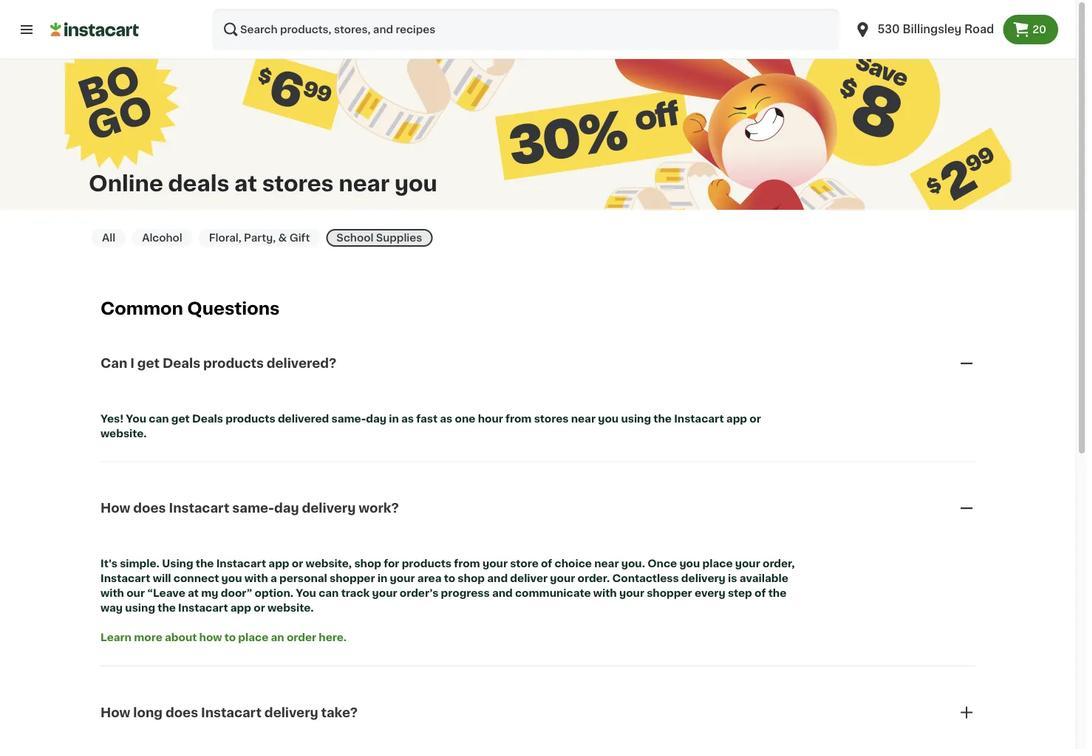 Task type: describe. For each thing, give the bounding box(es) containing it.
to inside it's simple. using the instacart app or website, shop for products from your store of choice near you. once you place your order, instacart will connect you with a personal shopper in your area to shop and deliver your order. contactless delivery is available with our "leave at my door" option. you can track your order's progress and communicate with your shopper every step of the way using the instacart app or website.
[[444, 574, 455, 584]]

way
[[101, 603, 123, 614]]

in inside yes! you can get deals products delivered same-day in as fast as one hour from stores near you using the instacart app or website.
[[389, 414, 399, 424]]

order.
[[578, 574, 610, 584]]

how does instacart same-day delivery work?
[[101, 502, 399, 515]]

billingsley
[[903, 24, 962, 35]]

0 horizontal spatial or
[[254, 603, 265, 614]]

it's simple. using the instacart app or website, shop for products from your store of choice near you. once you place your order, instacart will connect you with a personal shopper in your area to shop and deliver your order. contactless delivery is available with our "leave at my door" option. you can track your order's progress and communicate with your shopper every step of the way using the instacart app or website.
[[101, 559, 798, 614]]

your up communicate
[[550, 574, 575, 584]]

floral, party, & gift link
[[199, 229, 320, 247]]

deals
[[168, 173, 229, 194]]

instacart inside dropdown button
[[169, 502, 229, 515]]

website,
[[306, 559, 352, 569]]

1 vertical spatial and
[[492, 588, 513, 599]]

choice
[[555, 559, 592, 569]]

the inside yes! you can get deals products delivered same-day in as fast as one hour from stores near you using the instacart app or website.
[[654, 414, 672, 424]]

online deals at stores near you main content
[[0, 0, 1076, 750]]

how
[[199, 633, 222, 643]]

in inside it's simple. using the instacart app or website, shop for products from your store of choice near you. once you place your order, instacart will connect you with a personal shopper in your area to shop and deliver your order. contactless delivery is available with our "leave at my door" option. you can track your order's progress and communicate with your shopper every step of the way using the instacart app or website.
[[378, 574, 388, 584]]

store
[[510, 559, 539, 569]]

delivery inside "dropdown button"
[[265, 707, 318, 719]]

can
[[101, 357, 127, 370]]

20 button
[[1003, 15, 1059, 44]]

530 billingsley road button
[[854, 9, 995, 50]]

website. inside it's simple. using the instacart app or website, shop for products from your store of choice near you. once you place your order, instacart will connect you with a personal shopper in your area to shop and deliver your order. contactless delivery is available with our "leave at my door" option. you can track your order's progress and communicate with your shopper every step of the way using the instacart app or website.
[[268, 603, 314, 614]]

products inside yes! you can get deals products delivered same-day in as fast as one hour from stores near you using the instacart app or website.
[[226, 414, 275, 424]]

how long does instacart delivery take? button
[[101, 687, 976, 740]]

gift
[[290, 233, 310, 243]]

stores inside yes! you can get deals products delivered same-day in as fast as one hour from stores near you using the instacart app or website.
[[534, 414, 569, 424]]

track
[[341, 588, 370, 599]]

website. inside yes! you can get deals products delivered same-day in as fast as one hour from stores near you using the instacart app or website.
[[101, 428, 147, 439]]

530 billingsley road
[[878, 24, 995, 35]]

at inside it's simple. using the instacart app or website, shop for products from your store of choice near you. once you place your order, instacart will connect you with a personal shopper in your area to shop and deliver your order. contactless delivery is available with our "leave at my door" option. you can track your order's progress and communicate with your shopper every step of the way using the instacart app or website.
[[188, 588, 199, 599]]

simple.
[[120, 559, 160, 569]]

one
[[455, 414, 476, 424]]

common
[[101, 301, 183, 318]]

contactless
[[612, 574, 679, 584]]

delivery inside it's simple. using the instacart app or website, shop for products from your store of choice near you. once you place your order, instacart will connect you with a personal shopper in your area to shop and deliver your order. contactless delivery is available with our "leave at my door" option. you can track your order's progress and communicate with your shopper every step of the way using the instacart app or website.
[[681, 574, 726, 584]]

1 horizontal spatial app
[[269, 559, 289, 569]]

you.
[[621, 559, 645, 569]]

all link
[[92, 229, 126, 247]]

it's
[[101, 559, 117, 569]]

supplies
[[376, 233, 422, 243]]

from inside it's simple. using the instacart app or website, shop for products from your store of choice near you. once you place your order, instacart will connect you with a personal shopper in your area to shop and deliver your order. contactless delivery is available with our "leave at my door" option. you can track your order's progress and communicate with your shopper every step of the way using the instacart app or website.
[[454, 559, 480, 569]]

common questions
[[101, 301, 280, 318]]

1 vertical spatial to
[[224, 633, 236, 643]]

available
[[740, 574, 789, 584]]

you inside it's simple. using the instacart app or website, shop for products from your store of choice near you. once you place your order, instacart will connect you with a personal shopper in your area to shop and deliver your order. contactless delivery is available with our "leave at my door" option. you can track your order's progress and communicate with your shopper every step of the way using the instacart app or website.
[[296, 588, 316, 599]]

does inside dropdown button
[[133, 502, 166, 515]]

2 as from the left
[[440, 414, 453, 424]]

same- inside yes! you can get deals products delivered same-day in as fast as one hour from stores near you using the instacart app or website.
[[332, 414, 366, 424]]

party,
[[244, 233, 276, 243]]

more
[[134, 633, 162, 643]]

deliver
[[510, 574, 548, 584]]

every
[[695, 588, 726, 599]]

get inside dropdown button
[[137, 357, 160, 370]]

is
[[728, 574, 737, 584]]

delivered?
[[267, 357, 337, 370]]

0 horizontal spatial with
[[101, 588, 124, 599]]

530 billingsley road button
[[845, 9, 1003, 50]]

instacart inside "dropdown button"
[[201, 707, 262, 719]]

learn more about how to place an order here.
[[101, 633, 347, 643]]

0 horizontal spatial stores
[[262, 173, 334, 194]]

can inside it's simple. using the instacart app or website, shop for products from your store of choice near you. once you place your order, instacart will connect you with a personal shopper in your area to shop and deliver your order. contactless delivery is available with our "leave at my door" option. you can track your order's progress and communicate with your shopper every step of the way using the instacart app or website.
[[319, 588, 339, 599]]

"leave
[[147, 588, 185, 599]]

school
[[337, 233, 374, 243]]

app inside yes! you can get deals products delivered same-day in as fast as one hour from stores near you using the instacart app or website.
[[727, 414, 747, 424]]

order
[[287, 633, 316, 643]]

products inside it's simple. using the instacart app or website, shop for products from your store of choice near you. once you place your order, instacart will connect you with a personal shopper in your area to shop and deliver your order. contactless delivery is available with our "leave at my door" option. you can track your order's progress and communicate with your shopper every step of the way using the instacart app or website.
[[402, 559, 452, 569]]

alcohol
[[142, 233, 182, 243]]

yes! you can get deals products delivered same-day in as fast as one hour from stores near you using the instacart app or website.
[[101, 414, 764, 439]]

take?
[[321, 707, 358, 719]]

option.
[[255, 588, 293, 599]]

work?
[[359, 502, 399, 515]]

20
[[1033, 24, 1047, 35]]

an
[[271, 633, 284, 643]]

can inside yes! you can get deals products delivered same-day in as fast as one hour from stores near you using the instacart app or website.
[[149, 414, 169, 424]]

day inside dropdown button
[[274, 502, 299, 515]]

0 vertical spatial near
[[339, 173, 390, 194]]

alcohol link
[[132, 229, 193, 247]]

instacart inside yes! you can get deals products delivered same-day in as fast as one hour from stores near you using the instacart app or website.
[[674, 414, 724, 424]]

delivered
[[278, 414, 329, 424]]

0 horizontal spatial of
[[541, 559, 552, 569]]

using inside it's simple. using the instacart app or website, shop for products from your store of choice near you. once you place your order, instacart will connect you with a personal shopper in your area to shop and deliver your order. contactless delivery is available with our "leave at my door" option. you can track your order's progress and communicate with your shopper every step of the way using the instacart app or website.
[[125, 603, 155, 614]]

1 horizontal spatial at
[[234, 173, 257, 194]]

your up is at the bottom of page
[[735, 559, 760, 569]]

using
[[162, 559, 193, 569]]

personal
[[279, 574, 327, 584]]

questions
[[187, 301, 280, 318]]

get inside yes! you can get deals products delivered same-day in as fast as one hour from stores near you using the instacart app or website.
[[171, 414, 190, 424]]

how does instacart same-day delivery work? button
[[101, 482, 976, 535]]



Task type: locate. For each thing, give the bounding box(es) containing it.
to right 'how'
[[224, 633, 236, 643]]

1 vertical spatial does
[[166, 707, 198, 719]]

delivery left work?
[[302, 502, 356, 515]]

your down 'for'
[[390, 574, 415, 584]]

online deals at stores near you
[[89, 173, 438, 194]]

my
[[201, 588, 218, 599]]

you down personal
[[296, 588, 316, 599]]

of
[[541, 559, 552, 569], [755, 588, 766, 599]]

communicate
[[515, 588, 591, 599]]

and down deliver
[[492, 588, 513, 599]]

how for how does instacart same-day delivery work?
[[101, 502, 130, 515]]

0 vertical spatial does
[[133, 502, 166, 515]]

0 horizontal spatial using
[[125, 603, 155, 614]]

fast
[[416, 414, 438, 424]]

products up area
[[402, 559, 452, 569]]

stores up gift
[[262, 173, 334, 194]]

0 vertical spatial get
[[137, 357, 160, 370]]

1 horizontal spatial as
[[440, 414, 453, 424]]

0 horizontal spatial day
[[274, 502, 299, 515]]

can right yes!
[[149, 414, 169, 424]]

0 vertical spatial website.
[[101, 428, 147, 439]]

0 vertical spatial stores
[[262, 173, 334, 194]]

1 vertical spatial stores
[[534, 414, 569, 424]]

as left the fast
[[401, 414, 414, 424]]

how
[[101, 502, 130, 515], [101, 707, 130, 719]]

will
[[153, 574, 171, 584]]

all
[[102, 233, 115, 243]]

for
[[384, 559, 399, 569]]

from
[[506, 414, 532, 424], [454, 559, 480, 569]]

of right store
[[541, 559, 552, 569]]

1 vertical spatial place
[[238, 633, 269, 643]]

0 vertical spatial can
[[149, 414, 169, 424]]

your
[[483, 559, 508, 569], [735, 559, 760, 569], [390, 574, 415, 584], [550, 574, 575, 584], [372, 588, 397, 599], [619, 588, 645, 599]]

same- up a
[[232, 502, 274, 515]]

1 horizontal spatial stores
[[534, 414, 569, 424]]

1 horizontal spatial website.
[[268, 603, 314, 614]]

at right deals on the top left of the page
[[234, 173, 257, 194]]

1 vertical spatial same-
[[232, 502, 274, 515]]

learn more about how to place an order here. link
[[101, 633, 347, 643]]

shopper
[[330, 574, 375, 584], [647, 588, 692, 599]]

order's
[[400, 588, 439, 599]]

530
[[878, 24, 900, 35]]

0 horizontal spatial in
[[378, 574, 388, 584]]

1 horizontal spatial day
[[366, 414, 387, 424]]

0 vertical spatial in
[[389, 414, 399, 424]]

near inside yes! you can get deals products delivered same-day in as fast as one hour from stores near you using the instacart app or website.
[[571, 414, 596, 424]]

stores down can i get deals products delivered? dropdown button
[[534, 414, 569, 424]]

deals down can i get deals products delivered?
[[192, 414, 223, 424]]

products left delivered
[[226, 414, 275, 424]]

0 vertical spatial shopper
[[330, 574, 375, 584]]

deals inside yes! you can get deals products delivered same-day in as fast as one hour from stores near you using the instacart app or website.
[[192, 414, 223, 424]]

shopper up 'track'
[[330, 574, 375, 584]]

you
[[126, 414, 146, 424], [296, 588, 316, 599]]

at down connect
[[188, 588, 199, 599]]

Search field
[[213, 9, 839, 50]]

&
[[278, 233, 287, 243]]

can left 'track'
[[319, 588, 339, 599]]

None search field
[[213, 9, 839, 50]]

1 vertical spatial day
[[274, 502, 299, 515]]

0 horizontal spatial place
[[238, 633, 269, 643]]

1 vertical spatial can
[[319, 588, 339, 599]]

products down questions
[[203, 357, 264, 370]]

your left store
[[483, 559, 508, 569]]

deals inside dropdown button
[[163, 357, 200, 370]]

can i get deals products delivered?
[[101, 357, 337, 370]]

near up school
[[339, 173, 390, 194]]

1 vertical spatial deals
[[192, 414, 223, 424]]

to right area
[[444, 574, 455, 584]]

shop left 'for'
[[354, 559, 381, 569]]

website. down option.
[[268, 603, 314, 614]]

2 horizontal spatial app
[[727, 414, 747, 424]]

the
[[654, 414, 672, 424], [196, 559, 214, 569], [769, 588, 787, 599], [158, 603, 176, 614]]

0 horizontal spatial shopper
[[330, 574, 375, 584]]

products inside dropdown button
[[203, 357, 264, 370]]

road
[[965, 24, 995, 35]]

learn
[[101, 633, 132, 643]]

order,
[[763, 559, 795, 569]]

1 vertical spatial at
[[188, 588, 199, 599]]

same- right delivered
[[332, 414, 366, 424]]

1 vertical spatial products
[[226, 414, 275, 424]]

1 vertical spatial get
[[171, 414, 190, 424]]

2 how from the top
[[101, 707, 130, 719]]

0 vertical spatial same-
[[332, 414, 366, 424]]

day inside yes! you can get deals products delivered same-day in as fast as one hour from stores near you using the instacart app or website.
[[366, 414, 387, 424]]

school supplies link
[[326, 229, 433, 247]]

area
[[418, 574, 442, 584]]

here.
[[319, 633, 347, 643]]

0 vertical spatial how
[[101, 502, 130, 515]]

with down order.
[[593, 588, 617, 599]]

day up a
[[274, 502, 299, 515]]

can
[[149, 414, 169, 424], [319, 588, 339, 599]]

0 vertical spatial delivery
[[302, 502, 356, 515]]

website. down yes!
[[101, 428, 147, 439]]

0 vertical spatial and
[[487, 574, 508, 584]]

0 horizontal spatial at
[[188, 588, 199, 599]]

hour
[[478, 414, 503, 424]]

delivery up "every"
[[681, 574, 726, 584]]

near down can i get deals products delivered? dropdown button
[[571, 414, 596, 424]]

0 vertical spatial place
[[703, 559, 733, 569]]

of down available
[[755, 588, 766, 599]]

1 horizontal spatial place
[[703, 559, 733, 569]]

instacart logo image
[[50, 21, 139, 38]]

1 vertical spatial you
[[296, 588, 316, 599]]

0 vertical spatial using
[[621, 414, 651, 424]]

in left the fast
[[389, 414, 399, 424]]

1 horizontal spatial can
[[319, 588, 339, 599]]

1 vertical spatial website.
[[268, 603, 314, 614]]

about
[[165, 633, 197, 643]]

get down can i get deals products delivered?
[[171, 414, 190, 424]]

1 horizontal spatial shop
[[458, 574, 485, 584]]

1 vertical spatial from
[[454, 559, 480, 569]]

0 vertical spatial to
[[444, 574, 455, 584]]

products
[[203, 357, 264, 370], [226, 414, 275, 424], [402, 559, 452, 569]]

2 vertical spatial near
[[594, 559, 619, 569]]

from inside yes! you can get deals products delivered same-day in as fast as one hour from stores near you using the instacart app or website.
[[506, 414, 532, 424]]

1 vertical spatial delivery
[[681, 574, 726, 584]]

delivery
[[302, 502, 356, 515], [681, 574, 726, 584], [265, 707, 318, 719]]

1 as from the left
[[401, 414, 414, 424]]

0 vertical spatial day
[[366, 414, 387, 424]]

0 horizontal spatial get
[[137, 357, 160, 370]]

0 horizontal spatial can
[[149, 414, 169, 424]]

our
[[127, 588, 145, 599]]

1 vertical spatial app
[[269, 559, 289, 569]]

0 vertical spatial deals
[[163, 357, 200, 370]]

how left long at the bottom left of page
[[101, 707, 130, 719]]

1 vertical spatial in
[[378, 574, 388, 584]]

does
[[133, 502, 166, 515], [166, 707, 198, 719]]

0 horizontal spatial from
[[454, 559, 480, 569]]

0 vertical spatial at
[[234, 173, 257, 194]]

2 vertical spatial app
[[230, 603, 251, 614]]

0 vertical spatial products
[[203, 357, 264, 370]]

school supplies
[[337, 233, 422, 243]]

0 horizontal spatial same-
[[232, 502, 274, 515]]

yes!
[[101, 414, 124, 424]]

or
[[750, 414, 761, 424], [292, 559, 303, 569], [254, 603, 265, 614]]

get
[[137, 357, 160, 370], [171, 414, 190, 424]]

using inside yes! you can get deals products delivered same-day in as fast as one hour from stores near you using the instacart app or website.
[[621, 414, 651, 424]]

from right hour
[[506, 414, 532, 424]]

1 vertical spatial or
[[292, 559, 303, 569]]

stores
[[262, 173, 334, 194], [534, 414, 569, 424]]

near inside it's simple. using the instacart app or website, shop for products from your store of choice near you. once you place your order, instacart will connect you with a personal shopper in your area to shop and deliver your order. contactless delivery is available with our "leave at my door" option. you can track your order's progress and communicate with your shopper every step of the way using the instacart app or website.
[[594, 559, 619, 569]]

1 horizontal spatial from
[[506, 414, 532, 424]]

1 horizontal spatial get
[[171, 414, 190, 424]]

place left an
[[238, 633, 269, 643]]

how long does instacart delivery take?
[[101, 707, 358, 719]]

0 horizontal spatial app
[[230, 603, 251, 614]]

as left one
[[440, 414, 453, 424]]

1 how from the top
[[101, 502, 130, 515]]

your down contactless
[[619, 588, 645, 599]]

with left a
[[245, 574, 268, 584]]

2 horizontal spatial or
[[750, 414, 761, 424]]

1 vertical spatial near
[[571, 414, 596, 424]]

1 horizontal spatial using
[[621, 414, 651, 424]]

how inside "dropdown button"
[[101, 707, 130, 719]]

0 vertical spatial you
[[126, 414, 146, 424]]

1 horizontal spatial with
[[245, 574, 268, 584]]

once
[[648, 559, 677, 569]]

how inside dropdown button
[[101, 502, 130, 515]]

1 vertical spatial of
[[755, 588, 766, 599]]

online
[[89, 173, 163, 194]]

get right i on the top of page
[[137, 357, 160, 370]]

1 horizontal spatial you
[[296, 588, 316, 599]]

1 vertical spatial using
[[125, 603, 155, 614]]

website.
[[101, 428, 147, 439], [268, 603, 314, 614]]

0 horizontal spatial website.
[[101, 428, 147, 439]]

instacart
[[674, 414, 724, 424], [169, 502, 229, 515], [216, 559, 266, 569], [101, 574, 150, 584], [178, 603, 228, 614], [201, 707, 262, 719]]

1 vertical spatial shopper
[[647, 588, 692, 599]]

1 horizontal spatial or
[[292, 559, 303, 569]]

with
[[245, 574, 268, 584], [101, 588, 124, 599], [593, 588, 617, 599]]

0 horizontal spatial shop
[[354, 559, 381, 569]]

near up order.
[[594, 559, 619, 569]]

progress
[[441, 588, 490, 599]]

1 horizontal spatial same-
[[332, 414, 366, 424]]

1 horizontal spatial of
[[755, 588, 766, 599]]

delivery inside dropdown button
[[302, 502, 356, 515]]

does inside "dropdown button"
[[166, 707, 198, 719]]

or inside yes! you can get deals products delivered same-day in as fast as one hour from stores near you using the instacart app or website.
[[750, 414, 761, 424]]

connect
[[174, 574, 219, 584]]

0 horizontal spatial as
[[401, 414, 414, 424]]

a
[[271, 574, 277, 584]]

0 vertical spatial shop
[[354, 559, 381, 569]]

shop up the progress
[[458, 574, 485, 584]]

door"
[[221, 588, 252, 599]]

long
[[133, 707, 163, 719]]

how up it's
[[101, 502, 130, 515]]

0 vertical spatial from
[[506, 414, 532, 424]]

0 vertical spatial app
[[727, 414, 747, 424]]

step
[[728, 588, 752, 599]]

can i get deals products delivered? button
[[101, 337, 976, 390]]

2 vertical spatial delivery
[[265, 707, 318, 719]]

near
[[339, 173, 390, 194], [571, 414, 596, 424], [594, 559, 619, 569]]

as
[[401, 414, 414, 424], [440, 414, 453, 424]]

1 horizontal spatial shopper
[[647, 588, 692, 599]]

deals right i on the top of page
[[163, 357, 200, 370]]

you inside yes! you can get deals products delivered same-day in as fast as one hour from stores near you using the instacart app or website.
[[126, 414, 146, 424]]

deals
[[163, 357, 200, 370], [192, 414, 223, 424]]

you inside yes! you can get deals products delivered same-day in as fast as one hour from stores near you using the instacart app or website.
[[598, 414, 619, 424]]

from up the progress
[[454, 559, 480, 569]]

day left the fast
[[366, 414, 387, 424]]

2 vertical spatial products
[[402, 559, 452, 569]]

in
[[389, 414, 399, 424], [378, 574, 388, 584]]

place up is at the bottom of page
[[703, 559, 733, 569]]

2 horizontal spatial with
[[593, 588, 617, 599]]

floral, party, & gift
[[209, 233, 310, 243]]

i
[[130, 357, 134, 370]]

in down 'for'
[[378, 574, 388, 584]]

2 vertical spatial or
[[254, 603, 265, 614]]

and left deliver
[[487, 574, 508, 584]]

1 vertical spatial how
[[101, 707, 130, 719]]

1 horizontal spatial to
[[444, 574, 455, 584]]

shopper down contactless
[[647, 588, 692, 599]]

delivery left take?
[[265, 707, 318, 719]]

1 vertical spatial shop
[[458, 574, 485, 584]]

using
[[621, 414, 651, 424], [125, 603, 155, 614]]

floral,
[[209, 233, 242, 243]]

shop
[[354, 559, 381, 569], [458, 574, 485, 584]]

place
[[703, 559, 733, 569], [238, 633, 269, 643]]

you right yes!
[[126, 414, 146, 424]]

1 horizontal spatial in
[[389, 414, 399, 424]]

how for how long does instacart delivery take?
[[101, 707, 130, 719]]

same- inside dropdown button
[[232, 502, 274, 515]]

0 vertical spatial or
[[750, 414, 761, 424]]

does right long at the bottom left of page
[[166, 707, 198, 719]]

at
[[234, 173, 257, 194], [188, 588, 199, 599]]

your right 'track'
[[372, 588, 397, 599]]

to
[[444, 574, 455, 584], [224, 633, 236, 643]]

app
[[727, 414, 747, 424], [269, 559, 289, 569], [230, 603, 251, 614]]

place inside it's simple. using the instacart app or website, shop for products from your store of choice near you. once you place your order, instacart will connect you with a personal shopper in your area to shop and deliver your order. contactless delivery is available with our "leave at my door" option. you can track your order's progress and communicate with your shopper every step of the way using the instacart app or website.
[[703, 559, 733, 569]]

with up way
[[101, 588, 124, 599]]

0 horizontal spatial to
[[224, 633, 236, 643]]

0 horizontal spatial you
[[126, 414, 146, 424]]

0 vertical spatial of
[[541, 559, 552, 569]]

does up simple.
[[133, 502, 166, 515]]



Task type: vqa. For each thing, say whether or not it's contained in the screenshot.
$ 10 99 $15.59 GREENIES Feline Adult Natural Dental Care Cat Treats, Oven Roasted Chicken Flavor's Natural
no



